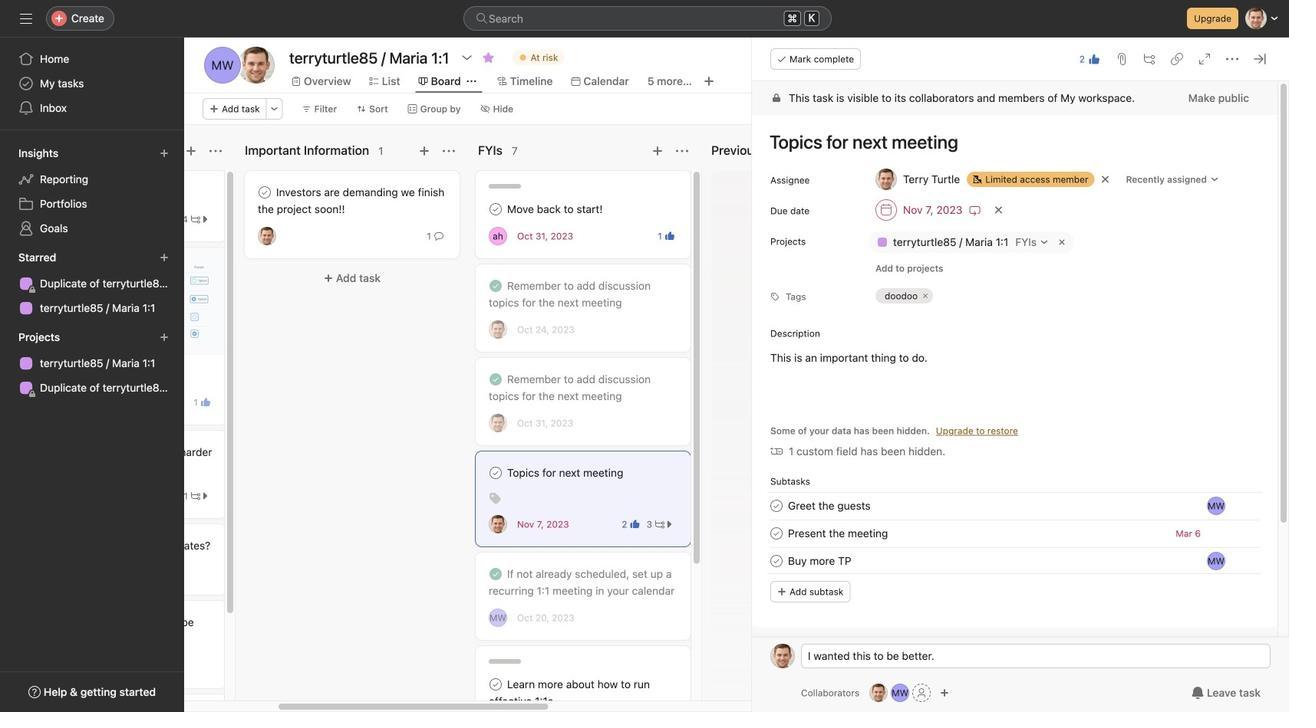 Task type: describe. For each thing, give the bounding box(es) containing it.
1 horizontal spatial 1 like. you liked this task image
[[665, 232, 675, 241]]

3 add task image from the left
[[651, 145, 664, 157]]

add items to starred image
[[160, 253, 169, 262]]

add subtask image
[[1143, 53, 1156, 65]]

3 completed checkbox from the top
[[487, 566, 505, 584]]

insights element
[[0, 140, 184, 244]]

main content inside topics for next meeting dialog
[[752, 81, 1278, 713]]

remove from starred image
[[482, 51, 495, 64]]

3 list item from the top
[[752, 548, 1278, 576]]

more section actions image
[[443, 145, 455, 157]]

2 list item from the top
[[752, 520, 1278, 548]]

2 more section actions image from the left
[[676, 145, 688, 157]]

2 add task image from the left
[[418, 145, 430, 157]]

Search tasks, projects, and more text field
[[463, 6, 832, 31]]

1 vertical spatial 1 like. you liked this task image
[[201, 398, 210, 407]]

completed image for second completed checkbox from the bottom
[[487, 371, 505, 389]]

2 completed checkbox from the top
[[487, 371, 505, 389]]

2 horizontal spatial add or remove collaborators image
[[940, 689, 949, 698]]

0 horizontal spatial add or remove collaborators image
[[870, 684, 888, 703]]

1 add task image from the left
[[185, 145, 197, 157]]

mark complete image
[[487, 676, 505, 694]]

starred element
[[0, 244, 184, 324]]

completed image for 3rd completed checkbox from the top of the page
[[487, 566, 505, 584]]

global element
[[0, 38, 184, 130]]

close details image
[[1254, 53, 1266, 65]]

2 likes. you liked this task image
[[1088, 53, 1100, 65]]

1 list item from the top
[[752, 493, 1278, 520]]

clear due date image
[[994, 206, 1003, 215]]

remove image
[[921, 292, 930, 301]]

0 vertical spatial task name text field
[[760, 124, 1259, 160]]

0 vertical spatial mark complete checkbox
[[256, 183, 274, 202]]

more actions for this task image
[[1226, 53, 1239, 65]]

remove image
[[1056, 236, 1068, 249]]

1 more section actions image from the left
[[209, 145, 222, 157]]



Task type: vqa. For each thing, say whether or not it's contained in the screenshot.
'Add profile photo'
no



Task type: locate. For each thing, give the bounding box(es) containing it.
Mark complete checkbox
[[256, 183, 274, 202], [767, 525, 786, 543], [487, 676, 505, 694]]

2 vertical spatial task name text field
[[788, 553, 851, 570]]

toggle assignee popover image for second completed checkbox from the bottom
[[489, 414, 507, 433]]

1 horizontal spatial more section actions image
[[676, 145, 688, 157]]

completed image
[[487, 277, 505, 295]]

main content
[[752, 81, 1278, 713]]

add tab image
[[703, 75, 715, 87]]

mark complete image
[[256, 183, 274, 202], [487, 200, 505, 219], [487, 464, 505, 483], [767, 497, 786, 516], [767, 525, 786, 543], [767, 553, 786, 571]]

toggle assignee popover image for 3rd completed checkbox from the top of the page
[[489, 609, 507, 628]]

remove assignee image
[[1101, 175, 1110, 184]]

more section actions image
[[209, 145, 222, 157], [676, 145, 688, 157]]

2 vertical spatial completed checkbox
[[487, 566, 505, 584]]

Task Name text field
[[760, 124, 1259, 160], [788, 526, 888, 543], [788, 553, 851, 570]]

copy task link image
[[1171, 53, 1183, 65]]

Completed checkbox
[[487, 277, 505, 295], [487, 371, 505, 389], [487, 566, 505, 584]]

1 vertical spatial completed image
[[487, 566, 505, 584]]

0 horizontal spatial 1 like. you liked this task image
[[201, 398, 210, 407]]

toggle assignee popover image
[[258, 227, 276, 246], [489, 227, 507, 246], [489, 321, 507, 339], [1207, 497, 1225, 516], [489, 516, 507, 534], [1207, 553, 1225, 571]]

toggle assignee popover image
[[489, 414, 507, 433], [489, 609, 507, 628]]

Mark complete checkbox
[[487, 200, 505, 219], [487, 464, 505, 483], [767, 497, 786, 516], [767, 553, 786, 571]]

2 likes. you liked this task image
[[630, 520, 640, 529]]

mark complete checkbox inside topics for next meeting dialog
[[767, 525, 786, 543]]

0 vertical spatial 1 like. you liked this task image
[[665, 232, 675, 241]]

1 vertical spatial completed checkbox
[[487, 371, 505, 389]]

0 vertical spatial toggle assignee popover image
[[489, 414, 507, 433]]

1 comment image
[[434, 232, 444, 241]]

1 horizontal spatial add or remove collaborators image
[[891, 684, 909, 703]]

1 toggle assignee popover image from the top
[[489, 414, 507, 433]]

1 completed checkbox from the top
[[487, 277, 505, 295]]

list item
[[752, 493, 1278, 520], [752, 520, 1278, 548], [752, 548, 1278, 576]]

add task image
[[185, 145, 197, 157], [418, 145, 430, 157], [651, 145, 664, 157]]

0 horizontal spatial mark complete checkbox
[[256, 183, 274, 202]]

2 toggle assignee popover image from the top
[[489, 609, 507, 628]]

1 completed image from the top
[[487, 371, 505, 389]]

1 horizontal spatial mark complete checkbox
[[487, 676, 505, 694]]

0 horizontal spatial add task image
[[185, 145, 197, 157]]

0 horizontal spatial more section actions image
[[209, 145, 222, 157]]

1 vertical spatial mark complete checkbox
[[767, 525, 786, 543]]

None field
[[463, 6, 832, 31]]

attachments: add a file to this task, topics for next meeting image
[[1116, 53, 1128, 65]]

open user profile image
[[770, 645, 795, 669]]

add or remove collaborators image
[[870, 684, 888, 703], [891, 684, 909, 703], [940, 689, 949, 698]]

1 vertical spatial task name text field
[[788, 526, 888, 543]]

2 vertical spatial mark complete checkbox
[[487, 676, 505, 694]]

projects element
[[0, 324, 184, 404]]

completed image
[[487, 371, 505, 389], [487, 566, 505, 584]]

Task Name text field
[[788, 498, 871, 515]]

2 completed image from the top
[[487, 566, 505, 584]]

topics for next meeting dialog
[[752, 38, 1289, 713]]

1 vertical spatial toggle assignee popover image
[[489, 609, 507, 628]]

full screen image
[[1199, 53, 1211, 65]]

0 vertical spatial completed image
[[487, 371, 505, 389]]

1 like. you liked this task image
[[665, 232, 675, 241], [201, 398, 210, 407]]

tab actions image
[[467, 77, 476, 86]]

show options image
[[461, 51, 473, 64]]

1 horizontal spatial add task image
[[418, 145, 430, 157]]

more actions image
[[270, 104, 279, 114]]

2 horizontal spatial add task image
[[651, 145, 664, 157]]

hide sidebar image
[[20, 12, 32, 25]]

new insights image
[[160, 149, 169, 158]]

0 vertical spatial completed checkbox
[[487, 277, 505, 295]]

2 horizontal spatial mark complete checkbox
[[767, 525, 786, 543]]

None text field
[[285, 44, 453, 71]]



